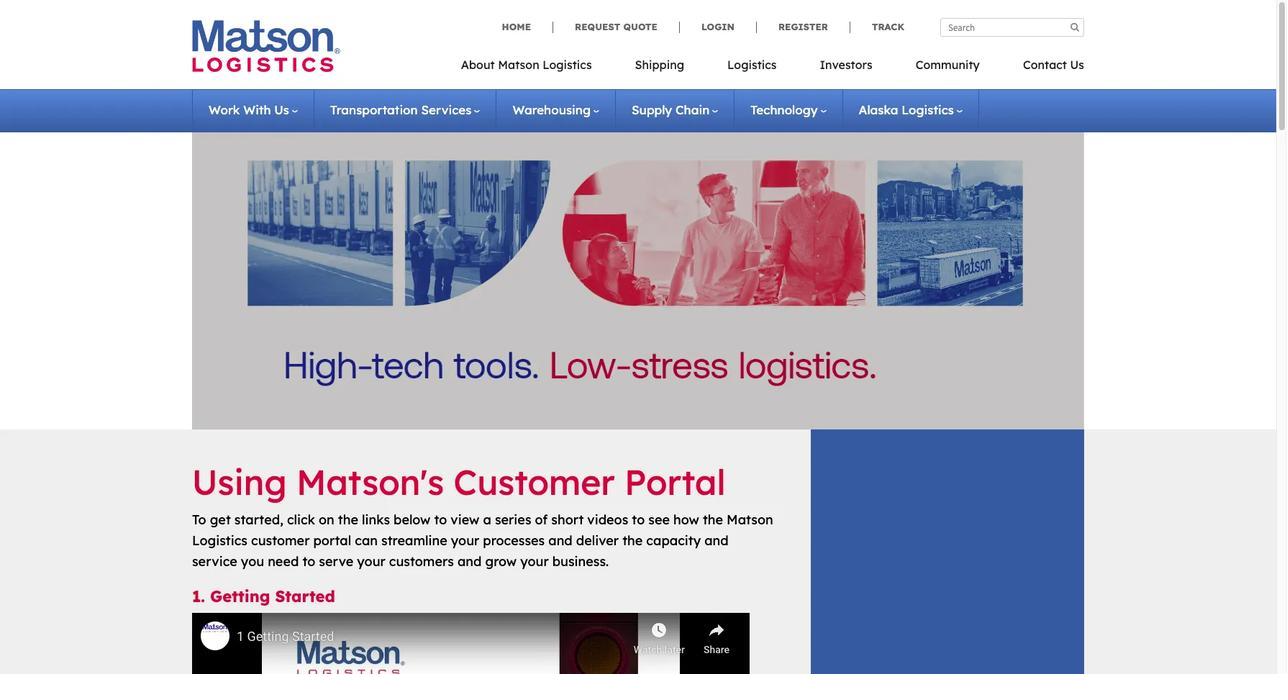 Task type: locate. For each thing, give the bounding box(es) containing it.
us
[[1070, 58, 1084, 72], [274, 102, 289, 117]]

1 vertical spatial matson
[[727, 512, 773, 528]]

your down 'can'
[[357, 553, 385, 570]]

matson's
[[296, 460, 444, 504]]

0 horizontal spatial your
[[357, 553, 385, 570]]

logistics link
[[706, 53, 798, 83]]

logistics down "community" link
[[902, 102, 954, 117]]

request quote
[[575, 21, 658, 32]]

matson logistics image
[[192, 20, 340, 72]]

logistics down login
[[727, 58, 777, 72]]

logistics down get
[[192, 533, 247, 549]]

track
[[872, 21, 904, 32]]

work
[[209, 102, 240, 117]]

1 horizontal spatial matson
[[727, 512, 773, 528]]

warehousing
[[513, 102, 591, 117]]

alaska logistics link
[[859, 102, 963, 117]]

section
[[793, 429, 1102, 674]]

alaska logistics
[[859, 102, 954, 117]]

1 horizontal spatial and
[[548, 533, 573, 549]]

0 horizontal spatial matson
[[498, 58, 539, 72]]

us inside top menu navigation
[[1070, 58, 1084, 72]]

deliver
[[576, 533, 619, 549]]

chain
[[676, 102, 710, 117]]

the right how
[[703, 512, 723, 528]]

track link
[[850, 21, 904, 33]]

matson right how
[[727, 512, 773, 528]]

and
[[548, 533, 573, 549], [705, 533, 729, 549], [458, 553, 482, 570]]

a
[[483, 512, 491, 528]]

matson
[[498, 58, 539, 72], [727, 512, 773, 528]]

2 horizontal spatial your
[[520, 553, 549, 570]]

matson inside to get started, click on the links below to view a series of short videos to see how the matson logistics customer portal can streamline your processes and deliver the capacity and service you need to serve your customers and grow your business.
[[727, 512, 773, 528]]

work with us
[[209, 102, 289, 117]]

to left view
[[434, 512, 447, 528]]

your down view
[[451, 533, 479, 549]]

to
[[192, 512, 206, 528]]

0 horizontal spatial and
[[458, 553, 482, 570]]

about
[[461, 58, 495, 72]]

0 vertical spatial us
[[1070, 58, 1084, 72]]

to right need
[[302, 553, 315, 570]]

processes
[[483, 533, 545, 549]]

1. getting started
[[192, 586, 335, 606]]

technology
[[751, 102, 818, 117]]

us right the with
[[274, 102, 289, 117]]

1 vertical spatial us
[[274, 102, 289, 117]]

on
[[319, 512, 334, 528]]

your down processes
[[520, 553, 549, 570]]

view
[[451, 512, 480, 528]]

click
[[287, 512, 315, 528]]

your
[[451, 533, 479, 549], [357, 553, 385, 570], [520, 553, 549, 570]]

to
[[434, 512, 447, 528], [632, 512, 645, 528], [302, 553, 315, 570]]

customer
[[251, 533, 310, 549]]

get
[[210, 512, 231, 528]]

how
[[673, 512, 699, 528]]

technology link
[[751, 102, 826, 117]]

logistics
[[543, 58, 592, 72], [727, 58, 777, 72], [902, 102, 954, 117], [192, 533, 247, 549]]

and down short at the bottom left
[[548, 533, 573, 549]]

0 horizontal spatial us
[[274, 102, 289, 117]]

1 horizontal spatial us
[[1070, 58, 1084, 72]]

about matson logistics link
[[461, 53, 613, 83]]

request quote link
[[553, 21, 679, 33]]

and right capacity
[[705, 533, 729, 549]]

warehousing link
[[513, 102, 599, 117]]

investors link
[[798, 53, 894, 83]]

getting
[[210, 586, 270, 606]]

supply
[[632, 102, 672, 117]]

2 horizontal spatial the
[[703, 512, 723, 528]]

Search search field
[[940, 18, 1084, 37]]

us right contact
[[1070, 58, 1084, 72]]

business.
[[552, 553, 609, 570]]

1.
[[192, 586, 205, 606]]

streamline
[[381, 533, 447, 549]]

series
[[495, 512, 531, 528]]

below
[[394, 512, 431, 528]]

matson down home
[[498, 58, 539, 72]]

None search field
[[940, 18, 1084, 37]]

top menu navigation
[[461, 53, 1084, 83]]

the right on
[[338, 512, 358, 528]]

1 horizontal spatial the
[[622, 533, 643, 549]]

logistics up warehousing 'link'
[[543, 58, 592, 72]]

the
[[338, 512, 358, 528], [703, 512, 723, 528], [622, 533, 643, 549]]

to get started, click on the links below to view a series of short videos to see how the matson logistics customer portal can streamline your processes and deliver the capacity and service you need to serve your customers and grow your business.
[[192, 512, 773, 570]]

the down the videos
[[622, 533, 643, 549]]

login link
[[679, 21, 756, 33]]

contact us
[[1023, 58, 1084, 72]]

customer
[[454, 460, 615, 504]]

0 vertical spatial matson
[[498, 58, 539, 72]]

and left grow
[[458, 553, 482, 570]]

to left see at the right
[[632, 512, 645, 528]]



Task type: describe. For each thing, give the bounding box(es) containing it.
need
[[268, 553, 299, 570]]

shipping link
[[613, 53, 706, 83]]

request
[[575, 21, 620, 32]]

transportation services
[[330, 102, 472, 117]]

started,
[[234, 512, 283, 528]]

work with us link
[[209, 102, 298, 117]]

of
[[535, 512, 548, 528]]

0 horizontal spatial to
[[302, 553, 315, 570]]

shipping
[[635, 58, 684, 72]]

0 horizontal spatial the
[[338, 512, 358, 528]]

login
[[701, 21, 735, 32]]

1 horizontal spatial your
[[451, 533, 479, 549]]

matson logistics banner showing services: intermodal and highway image
[[192, 130, 1084, 429]]

customers
[[389, 553, 454, 570]]

about matson logistics
[[461, 58, 592, 72]]

contact us link
[[1001, 53, 1084, 83]]

service
[[192, 553, 237, 570]]

logistics inside to get started, click on the links below to view a series of short videos to see how the matson logistics customer portal can streamline your processes and deliver the capacity and service you need to serve your customers and grow your business.
[[192, 533, 247, 549]]

videos
[[587, 512, 628, 528]]

you
[[241, 553, 264, 570]]

2 horizontal spatial and
[[705, 533, 729, 549]]

alaska
[[859, 102, 898, 117]]

using
[[192, 460, 287, 504]]

quote
[[623, 21, 658, 32]]

home link
[[502, 21, 553, 33]]

register link
[[756, 21, 850, 33]]

search image
[[1071, 22, 1079, 32]]

supply chain
[[632, 102, 710, 117]]

matson inside top menu navigation
[[498, 58, 539, 72]]

serve
[[319, 553, 353, 570]]

started
[[275, 586, 335, 606]]

grow
[[485, 553, 517, 570]]

links
[[362, 512, 390, 528]]

transportation
[[330, 102, 418, 117]]

home
[[502, 21, 531, 32]]

community
[[916, 58, 980, 72]]

see
[[648, 512, 670, 528]]

using matson's customer portal
[[192, 460, 726, 504]]

supply chain link
[[632, 102, 718, 117]]

contact
[[1023, 58, 1067, 72]]

register
[[778, 21, 828, 32]]

transportation services link
[[330, 102, 480, 117]]

community link
[[894, 53, 1001, 83]]

portal
[[313, 533, 351, 549]]

investors
[[820, 58, 872, 72]]

services
[[421, 102, 472, 117]]

short
[[551, 512, 584, 528]]

with
[[243, 102, 271, 117]]

can
[[355, 533, 378, 549]]

2 horizontal spatial to
[[632, 512, 645, 528]]

1 horizontal spatial to
[[434, 512, 447, 528]]

capacity
[[646, 533, 701, 549]]

portal
[[625, 460, 726, 504]]



Task type: vqa. For each thing, say whether or not it's contained in the screenshot.
CAR on the right of the page
no



